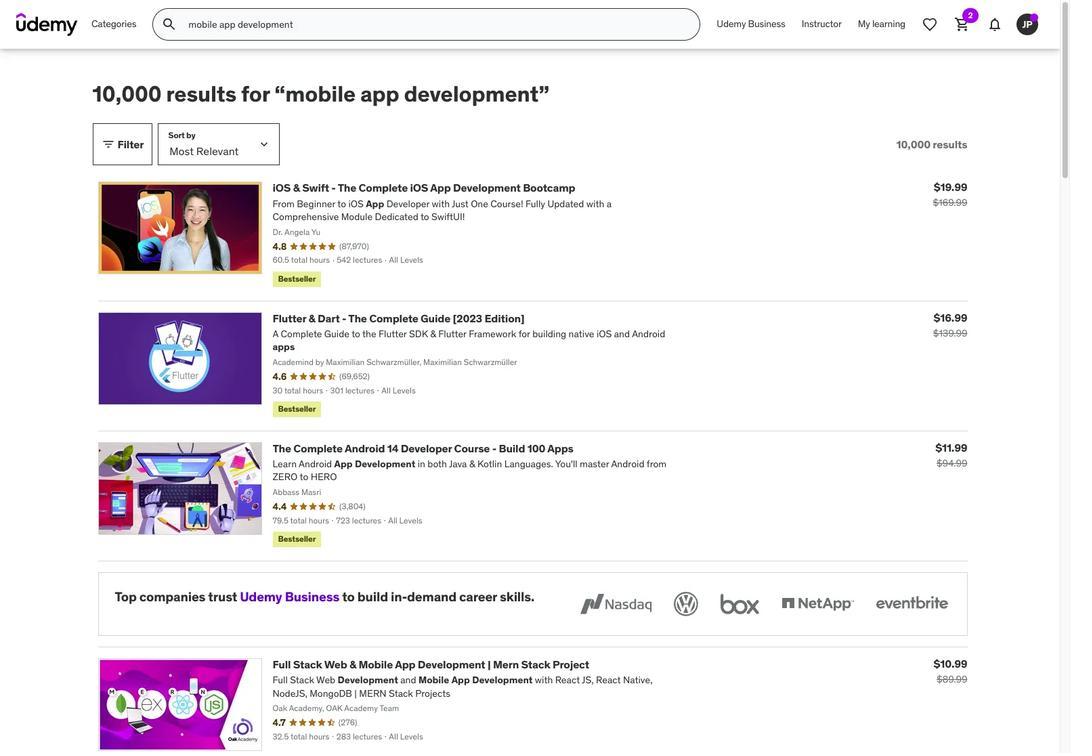 Task type: describe. For each thing, give the bounding box(es) containing it.
categories
[[92, 18, 136, 30]]

for
[[241, 80, 270, 108]]

& for ios
[[293, 181, 300, 195]]

udemy image
[[16, 13, 78, 36]]

10,000 for 10,000 results for "mobile app development"
[[93, 80, 162, 108]]

swift
[[302, 181, 329, 195]]

you have alerts image
[[1031, 14, 1039, 22]]

1 ios from the left
[[273, 181, 291, 195]]

notifications image
[[988, 16, 1004, 33]]

2 link
[[947, 8, 979, 41]]

career
[[460, 589, 497, 605]]

eventbrite image
[[873, 590, 951, 619]]

bootcamp
[[523, 181, 576, 195]]

$16.99
[[934, 311, 968, 324]]

$16.99 $139.99
[[934, 311, 968, 339]]

2
[[969, 10, 974, 20]]

full stack web & mobile app development | mern stack project link
[[273, 658, 590, 672]]

instructor link
[[794, 8, 850, 41]]

- for swift
[[332, 181, 336, 195]]

14
[[388, 442, 399, 455]]

10,000 for 10,000 results
[[897, 137, 931, 151]]

[2023
[[453, 311, 483, 325]]

app
[[361, 80, 400, 108]]

$19.99 $169.99
[[934, 181, 968, 209]]

flutter
[[273, 311, 307, 325]]

categories button
[[83, 8, 145, 41]]

$19.99
[[935, 181, 968, 194]]

demand
[[407, 589, 457, 605]]

nasdaq image
[[577, 590, 655, 619]]

developer
[[401, 442, 452, 455]]

2 vertical spatial the
[[273, 442, 291, 455]]

my learning
[[859, 18, 906, 30]]

submit search image
[[162, 16, 178, 33]]

course
[[455, 442, 490, 455]]

build
[[358, 589, 388, 605]]

instructor
[[802, 18, 842, 30]]

trust
[[208, 589, 237, 605]]

Search for anything text field
[[186, 13, 684, 36]]

2 stack from the left
[[522, 658, 551, 672]]

box image
[[717, 590, 763, 619]]

in-
[[391, 589, 407, 605]]

skills.
[[500, 589, 535, 605]]

ios & swift - the complete ios app development bootcamp link
[[273, 181, 576, 195]]

1 horizontal spatial udemy business link
[[709, 8, 794, 41]]

0 horizontal spatial business
[[285, 589, 340, 605]]

0 vertical spatial app
[[431, 181, 451, 195]]

results for 10,000 results for "mobile app development"
[[166, 80, 237, 108]]

netapp image
[[779, 590, 857, 619]]

10,000 results for "mobile app development"
[[93, 80, 550, 108]]

the complete android 14 developer course - build 100 apps link
[[273, 442, 574, 455]]

development"
[[404, 80, 550, 108]]

mobile
[[359, 658, 393, 672]]

flutter & dart - the complete guide [2023 edition]
[[273, 311, 525, 325]]

learning
[[873, 18, 906, 30]]

wishlist image
[[922, 16, 939, 33]]

$11.99 $94.99
[[936, 441, 968, 470]]

guide
[[421, 311, 451, 325]]

small image
[[101, 138, 115, 151]]

0 vertical spatial business
[[749, 18, 786, 30]]

$10.99 $89.99
[[934, 657, 968, 686]]

full stack web & mobile app development | mern stack project
[[273, 658, 590, 672]]

2 vertical spatial complete
[[294, 442, 343, 455]]

$94.99
[[937, 457, 968, 470]]

shopping cart with 2 items image
[[955, 16, 971, 33]]



Task type: locate. For each thing, give the bounding box(es) containing it.
build
[[499, 442, 526, 455]]

the for dart
[[349, 311, 367, 325]]

volkswagen image
[[671, 590, 701, 619]]

top companies trust udemy business to build in-demand career skills.
[[115, 589, 535, 605]]

0 horizontal spatial 10,000
[[93, 80, 162, 108]]

1 horizontal spatial udemy
[[717, 18, 747, 30]]

$139.99
[[934, 327, 968, 339]]

1 vertical spatial udemy
[[240, 589, 282, 605]]

my learning link
[[850, 8, 914, 41]]

1 vertical spatial business
[[285, 589, 340, 605]]

& left swift
[[293, 181, 300, 195]]

jp
[[1023, 18, 1033, 30]]

1 vertical spatial udemy business link
[[240, 589, 340, 605]]

filter
[[118, 137, 144, 151]]

& right web
[[350, 658, 357, 672]]

business left instructor
[[749, 18, 786, 30]]

10,000
[[93, 80, 162, 108], [897, 137, 931, 151]]

complete left the android
[[294, 442, 343, 455]]

dart
[[318, 311, 340, 325]]

0 vertical spatial the
[[338, 181, 357, 195]]

complete for ios
[[359, 181, 408, 195]]

1 vertical spatial 10,000
[[897, 137, 931, 151]]

$169.99
[[934, 197, 968, 209]]

0 horizontal spatial -
[[332, 181, 336, 195]]

0 vertical spatial udemy
[[717, 18, 747, 30]]

web
[[324, 658, 347, 672]]

2 ios from the left
[[410, 181, 429, 195]]

mern
[[493, 658, 519, 672]]

"mobile
[[275, 80, 356, 108]]

edition]
[[485, 311, 525, 325]]

apps
[[548, 442, 574, 455]]

0 vertical spatial -
[[332, 181, 336, 195]]

1 stack from the left
[[293, 658, 322, 672]]

android
[[345, 442, 385, 455]]

1 vertical spatial &
[[309, 311, 316, 325]]

results inside status
[[933, 137, 968, 151]]

1 vertical spatial app
[[395, 658, 416, 672]]

1 vertical spatial complete
[[369, 311, 419, 325]]

results up "$19.99"
[[933, 137, 968, 151]]

$10.99
[[934, 657, 968, 671]]

-
[[332, 181, 336, 195], [342, 311, 347, 325], [492, 442, 497, 455]]

0 horizontal spatial app
[[395, 658, 416, 672]]

complete for guide
[[369, 311, 419, 325]]

ios
[[273, 181, 291, 195], [410, 181, 429, 195]]

results left for at the top left
[[166, 80, 237, 108]]

0 horizontal spatial results
[[166, 80, 237, 108]]

1 vertical spatial results
[[933, 137, 968, 151]]

stack right mern on the left
[[522, 658, 551, 672]]

1 horizontal spatial app
[[431, 181, 451, 195]]

development left |
[[418, 658, 486, 672]]

jp link
[[1012, 8, 1044, 41]]

- for dart
[[342, 311, 347, 325]]

$89.99
[[937, 674, 968, 686]]

2 horizontal spatial &
[[350, 658, 357, 672]]

0 horizontal spatial &
[[293, 181, 300, 195]]

1 horizontal spatial ios
[[410, 181, 429, 195]]

filter button
[[93, 124, 153, 166]]

|
[[488, 658, 491, 672]]

results for 10,000 results
[[933, 137, 968, 151]]

- right dart
[[342, 311, 347, 325]]

1 horizontal spatial &
[[309, 311, 316, 325]]

$11.99
[[936, 441, 968, 455]]

0 vertical spatial &
[[293, 181, 300, 195]]

development left bootcamp
[[453, 181, 521, 195]]

business left to
[[285, 589, 340, 605]]

flutter & dart - the complete guide [2023 edition] link
[[273, 311, 525, 325]]

stack
[[293, 658, 322, 672], [522, 658, 551, 672]]

my
[[859, 18, 871, 30]]

&
[[293, 181, 300, 195], [309, 311, 316, 325], [350, 658, 357, 672]]

1 horizontal spatial -
[[342, 311, 347, 325]]

0 horizontal spatial udemy business link
[[240, 589, 340, 605]]

the complete android 14 developer course - build 100 apps
[[273, 442, 574, 455]]

1 vertical spatial development
[[418, 658, 486, 672]]

1 horizontal spatial results
[[933, 137, 968, 151]]

& for flutter
[[309, 311, 316, 325]]

10,000 inside 10,000 results status
[[897, 137, 931, 151]]

complete right swift
[[359, 181, 408, 195]]

1 horizontal spatial stack
[[522, 658, 551, 672]]

the
[[338, 181, 357, 195], [349, 311, 367, 325], [273, 442, 291, 455]]

10,000 results
[[897, 137, 968, 151]]

0 vertical spatial complete
[[359, 181, 408, 195]]

complete left guide
[[369, 311, 419, 325]]

top
[[115, 589, 137, 605]]

0 vertical spatial development
[[453, 181, 521, 195]]

& left dart
[[309, 311, 316, 325]]

to
[[342, 589, 355, 605]]

development
[[453, 181, 521, 195], [418, 658, 486, 672]]

1 vertical spatial the
[[349, 311, 367, 325]]

udemy business
[[717, 18, 786, 30]]

100
[[528, 442, 546, 455]]

complete
[[359, 181, 408, 195], [369, 311, 419, 325], [294, 442, 343, 455]]

0 horizontal spatial udemy
[[240, 589, 282, 605]]

ios & swift - the complete ios app development bootcamp
[[273, 181, 576, 195]]

- left build
[[492, 442, 497, 455]]

business
[[749, 18, 786, 30], [285, 589, 340, 605]]

0 horizontal spatial ios
[[273, 181, 291, 195]]

1 vertical spatial -
[[342, 311, 347, 325]]

results
[[166, 80, 237, 108], [933, 137, 968, 151]]

0 horizontal spatial stack
[[293, 658, 322, 672]]

0 vertical spatial 10,000
[[93, 80, 162, 108]]

project
[[553, 658, 590, 672]]

the for swift
[[338, 181, 357, 195]]

1 horizontal spatial 10,000
[[897, 137, 931, 151]]

2 horizontal spatial -
[[492, 442, 497, 455]]

10,000 results status
[[897, 137, 968, 151]]

1 horizontal spatial business
[[749, 18, 786, 30]]

stack right full
[[293, 658, 322, 672]]

2 vertical spatial -
[[492, 442, 497, 455]]

0 vertical spatial results
[[166, 80, 237, 108]]

udemy business link
[[709, 8, 794, 41], [240, 589, 340, 605]]

full
[[273, 658, 291, 672]]

app
[[431, 181, 451, 195], [395, 658, 416, 672]]

- right swift
[[332, 181, 336, 195]]

2 vertical spatial &
[[350, 658, 357, 672]]

udemy
[[717, 18, 747, 30], [240, 589, 282, 605]]

0 vertical spatial udemy business link
[[709, 8, 794, 41]]

companies
[[139, 589, 206, 605]]



Task type: vqa. For each thing, say whether or not it's contained in the screenshot.
the Development inside Web Development Masterclass - Online Certification Course
no



